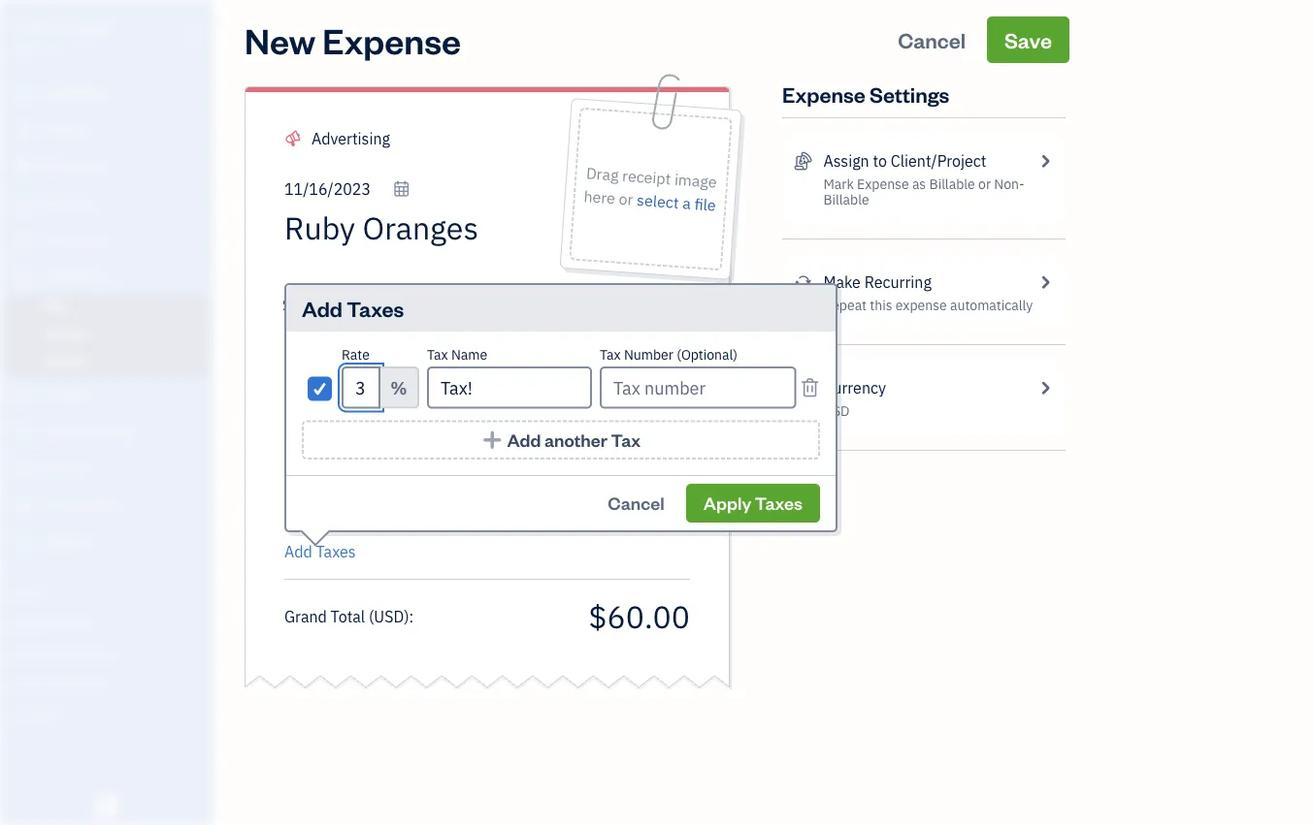 Task type: vqa. For each thing, say whether or not it's contained in the screenshot.
the bottom chevron large down image
no



Task type: locate. For each thing, give the bounding box(es) containing it.
Merchant text field
[[284, 209, 550, 247]]

project image
[[13, 386, 36, 406]]

billable
[[929, 175, 975, 193], [823, 191, 869, 209]]

taxes inside dropdown button
[[316, 542, 356, 562]]

add inside dropdown button
[[284, 542, 312, 562]]

1 vertical spatial usd
[[374, 607, 404, 627]]

1 horizontal spatial cancel button
[[880, 16, 983, 63]]

owner
[[16, 39, 51, 54]]

usd
[[823, 402, 850, 420], [374, 607, 404, 627]]

tax left name
[[427, 346, 448, 364]]

Amount (USD) text field
[[587, 596, 690, 637]]

tax left number
[[600, 346, 621, 364]]

new
[[245, 16, 316, 63]]

or right here at the top
[[618, 189, 634, 210]]

taxes up rate
[[347, 295, 404, 322]]

add up 'grand'
[[284, 542, 312, 562]]

1 horizontal spatial cancel
[[898, 26, 966, 53]]

expensesrebilling image
[[794, 149, 812, 173]]

expense settings
[[782, 80, 949, 108]]

2 vertical spatial taxes
[[316, 542, 356, 562]]

usd right the total
[[374, 607, 404, 627]]

or inside mark expense as billable or non- billable
[[978, 175, 991, 193]]

cancel up settings
[[898, 26, 966, 53]]

1 vertical spatial cancel
[[608, 492, 664, 515]]

apply taxes button
[[686, 484, 820, 523]]

cancel
[[898, 26, 966, 53], [608, 492, 664, 515]]

add
[[302, 295, 343, 322], [507, 429, 541, 452], [284, 542, 312, 562]]

tax right "another"
[[611, 429, 641, 452]]

1 vertical spatial add
[[507, 429, 541, 452]]

2 vertical spatial expense
[[857, 175, 909, 193]]

name
[[451, 346, 487, 364]]

expense
[[323, 16, 461, 63], [782, 80, 865, 108], [857, 175, 909, 193]]

2 chevronright image from the top
[[1036, 271, 1054, 294]]

or left non-
[[978, 175, 991, 193]]

add taxes
[[302, 295, 404, 322], [284, 542, 356, 562]]

0 vertical spatial usd
[[823, 402, 850, 420]]

0 vertical spatial expense
[[323, 16, 461, 63]]

oranges
[[55, 17, 114, 37]]

taxes right apply
[[755, 492, 803, 515]]

0 horizontal spatial cancel
[[608, 492, 664, 515]]

Tax name text field
[[427, 367, 592, 409]]

0 vertical spatial cancel
[[898, 26, 966, 53]]

or for mark expense as billable or non- billable
[[978, 175, 991, 193]]

money image
[[13, 460, 36, 479]]

0 vertical spatial chevronright image
[[1036, 149, 1054, 173]]

team members image
[[15, 614, 208, 630]]

2 vertical spatial add
[[284, 542, 312, 562]]

check image
[[311, 379, 329, 398]]

billable down assign
[[823, 191, 869, 209]]

1 horizontal spatial or
[[978, 175, 991, 193]]

1 vertical spatial taxes
[[755, 492, 803, 515]]

automatically
[[950, 297, 1033, 314]]

main element
[[0, 0, 262, 826]]

select
[[636, 190, 679, 213]]

):
[[404, 607, 414, 627]]

0 horizontal spatial or
[[618, 189, 634, 210]]

expense for mark expense as billable or non- billable
[[857, 175, 909, 193]]

to
[[873, 151, 887, 171]]

cancel button for apply taxes
[[590, 484, 682, 523]]

tax inside add another tax button
[[611, 429, 641, 452]]

cancel button up settings
[[880, 16, 983, 63]]

or inside drag receipt image here or
[[618, 189, 634, 210]]

apply taxes
[[704, 492, 803, 515]]

apply
[[704, 492, 751, 515]]

another
[[544, 429, 608, 452]]

non-
[[994, 175, 1025, 193]]

make recurring
[[823, 272, 932, 293]]

2 vertical spatial chevronright image
[[1036, 377, 1054, 400]]

0 horizontal spatial cancel button
[[590, 484, 682, 523]]

taxes up the total
[[316, 542, 356, 562]]

mark expense as billable or non- billable
[[823, 175, 1025, 209]]

delete tax image
[[800, 377, 820, 399]]

usd down currency
[[823, 402, 850, 420]]

grand
[[284, 607, 327, 627]]

refresh image
[[794, 271, 812, 294]]

apps image
[[15, 583, 208, 599]]

repeat this expense automatically
[[823, 297, 1033, 314]]

taxes
[[347, 295, 404, 322], [755, 492, 803, 515], [316, 542, 356, 562]]

settings image
[[15, 708, 208, 723]]

or
[[978, 175, 991, 193], [618, 189, 634, 210]]

billable down client/project
[[929, 175, 975, 193]]

cancel down add another tax
[[608, 492, 664, 515]]

dashboard image
[[13, 84, 36, 104]]

chevronright image for to
[[1036, 149, 1054, 173]]

0 vertical spatial cancel button
[[880, 16, 983, 63]]

number
[[624, 346, 673, 364]]

expense for new expense
[[323, 16, 461, 63]]

add up rate
[[302, 295, 343, 322]]

assign to client/project
[[823, 151, 986, 171]]

1 horizontal spatial usd
[[823, 402, 850, 420]]

expense inside mark expense as billable or non- billable
[[857, 175, 909, 193]]

Tax number text field
[[600, 367, 796, 409]]

1 vertical spatial chevronright image
[[1036, 271, 1054, 294]]

add right plus icon
[[507, 429, 541, 452]]

recurring
[[864, 272, 932, 293]]

chevronright image for recurring
[[1036, 271, 1054, 294]]

cancel button down "another"
[[590, 484, 682, 523]]

1 vertical spatial cancel button
[[590, 484, 682, 523]]

cancel button
[[880, 16, 983, 63], [590, 484, 682, 523]]

add taxes up 'grand'
[[284, 542, 356, 562]]

chevronright image
[[1036, 149, 1054, 173], [1036, 271, 1054, 294], [1036, 377, 1054, 400]]

add inside button
[[507, 429, 541, 452]]

payment image
[[13, 232, 36, 251]]

tax
[[427, 346, 448, 364], [600, 346, 621, 364], [611, 429, 641, 452]]

chart image
[[13, 497, 36, 516]]

cancel button for save
[[880, 16, 983, 63]]

add taxes up rate
[[302, 295, 404, 322]]

1 chevronright image from the top
[[1036, 149, 1054, 173]]



Task type: describe. For each thing, give the bounding box(es) containing it.
currency
[[823, 378, 886, 398]]

new expense
[[245, 16, 461, 63]]

add another tax
[[507, 429, 641, 452]]

plus image
[[481, 430, 503, 450]]

0 horizontal spatial billable
[[823, 191, 869, 209]]

Date in MM/DD/YYYY format text field
[[284, 179, 411, 199]]

select a file button
[[636, 188, 717, 217]]

drag
[[585, 163, 619, 186]]

expense image
[[13, 269, 36, 288]]

items and services image
[[15, 645, 208, 661]]

1 vertical spatial add taxes
[[284, 542, 356, 562]]

image
[[674, 169, 717, 192]]

file
[[694, 194, 717, 216]]

here
[[583, 186, 616, 209]]

total
[[331, 607, 365, 627]]

invoice image
[[13, 195, 36, 214]]

tax for tax name
[[427, 346, 448, 364]]

add another tax button
[[302, 421, 820, 460]]

Category text field
[[312, 127, 478, 150]]

Description text field
[[275, 294, 680, 527]]

expense
[[896, 297, 947, 314]]

ruby oranges owner
[[16, 17, 114, 54]]

1 vertical spatial expense
[[782, 80, 865, 108]]

client/project
[[891, 151, 986, 171]]

3 chevronright image from the top
[[1036, 377, 1054, 400]]

a
[[682, 193, 691, 214]]

client image
[[13, 121, 36, 141]]

tax number (optional)
[[600, 346, 738, 364]]

estimate image
[[13, 158, 36, 178]]

add taxes button
[[284, 541, 356, 564]]

receipt
[[622, 165, 671, 189]]

repeat
[[823, 297, 867, 314]]

timer image
[[13, 423, 36, 443]]

tax for tax number (optional)
[[600, 346, 621, 364]]

rate
[[342, 346, 370, 364]]

ruby
[[16, 17, 52, 37]]

freshbooks image
[[91, 795, 122, 818]]

0 vertical spatial taxes
[[347, 295, 404, 322]]

Tax Rate (Percentage) text field
[[342, 367, 380, 409]]

(
[[369, 607, 374, 627]]

make
[[823, 272, 861, 293]]

0 vertical spatial add
[[302, 295, 343, 322]]

settings
[[870, 80, 949, 108]]

taxes inside button
[[755, 492, 803, 515]]

1 horizontal spatial billable
[[929, 175, 975, 193]]

assign
[[823, 151, 869, 171]]

select a file
[[636, 190, 717, 216]]

tax name
[[427, 346, 487, 364]]

0 horizontal spatial usd
[[374, 607, 404, 627]]

(optional)
[[677, 346, 738, 364]]

0 vertical spatial add taxes
[[302, 295, 404, 322]]

report image
[[13, 534, 36, 553]]

bank connections image
[[15, 676, 208, 692]]

save
[[1004, 26, 1052, 53]]

save button
[[987, 16, 1070, 63]]

or for drag receipt image here or
[[618, 189, 634, 210]]

currencyandlanguage image
[[794, 377, 812, 400]]

as
[[912, 175, 926, 193]]

mark
[[823, 175, 854, 193]]

cancel for apply taxes
[[608, 492, 664, 515]]

cancel for save
[[898, 26, 966, 53]]

this
[[870, 297, 892, 314]]

drag receipt image here or
[[583, 163, 717, 210]]

grand total ( usd ):
[[284, 607, 414, 627]]



